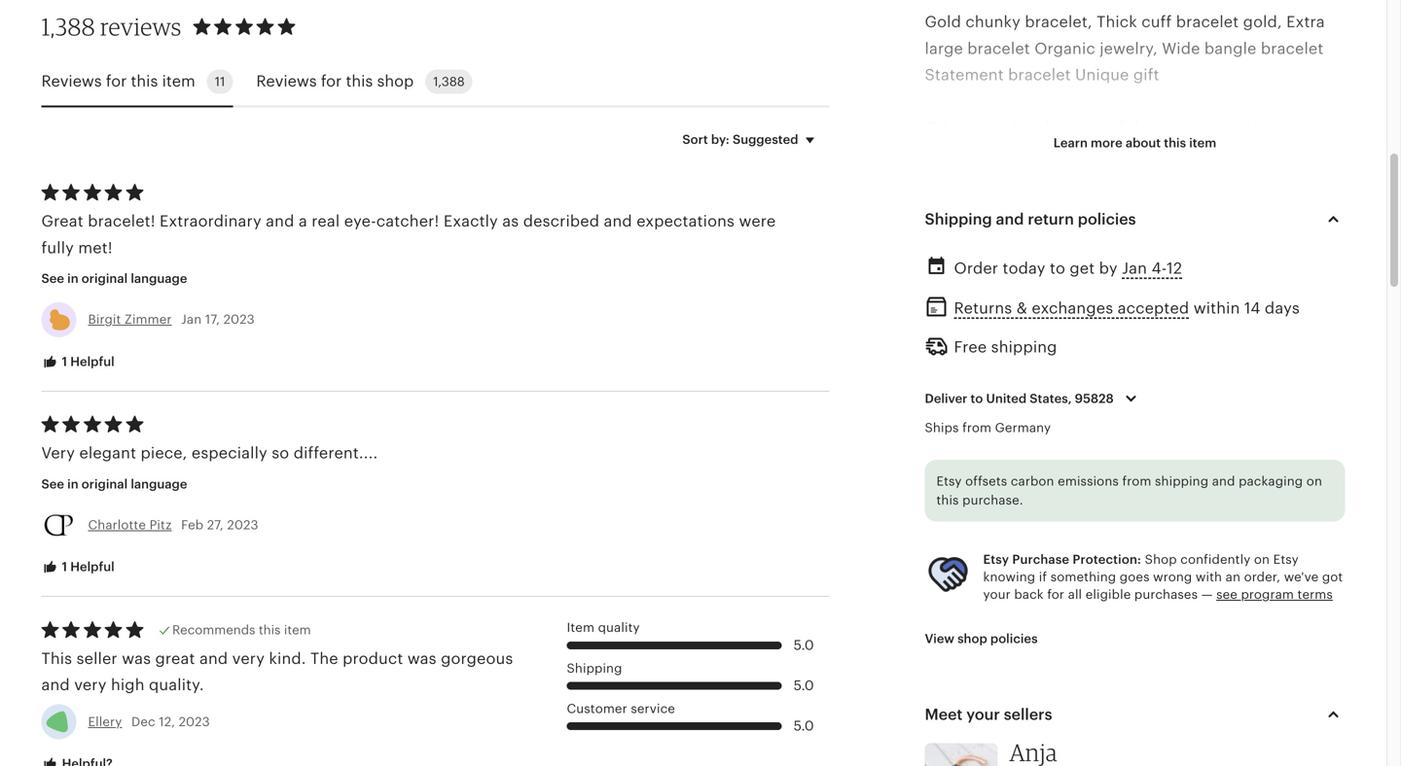 Task type: vqa. For each thing, say whether or not it's contained in the screenshot.
Sort by: Suggested popup button
yes



Task type: locate. For each thing, give the bounding box(es) containing it.
1,388
[[41, 12, 95, 41], [433, 74, 465, 89]]

reviews for reviews for this item
[[41, 73, 102, 90]]

1 horizontal spatial the
[[1129, 119, 1154, 137]]

piece down unrepeatable.
[[1055, 331, 1097, 348]]

5.0
[[794, 638, 814, 653], [794, 679, 814, 694], [794, 719, 814, 734]]

etsy up knowing
[[983, 553, 1009, 567]]

piece
[[1003, 278, 1045, 295], [1055, 331, 1097, 348]]

a
[[299, 213, 307, 230], [1055, 251, 1063, 269], [1123, 278, 1131, 295], [1292, 278, 1301, 295], [1225, 622, 1234, 639]]

shipping inside 'dropdown button'
[[925, 211, 992, 228]]

1 vertical spatial see
[[1216, 588, 1238, 603]]

1 horizontal spatial from
[[1122, 475, 1152, 489]]

2 see in original language from the top
[[41, 477, 187, 492]]

jan
[[1122, 260, 1147, 277], [181, 313, 202, 327]]

0 vertical spatial see in original language button
[[27, 261, 202, 297]]

a up days
[[1292, 278, 1301, 295]]

helpful for great bracelet! extraordinary and a real eye-catcher! exactly as described and expectations were fully met!
[[70, 354, 115, 369]]

0 vertical spatial helpful
[[70, 354, 115, 369]]

0 horizontal spatial was
[[122, 651, 151, 668]]

an down the 'confidently' on the bottom right
[[1226, 570, 1241, 585]]

etsy left offsets
[[937, 475, 962, 489]]

care
[[1032, 357, 1065, 375]]

item up kind.
[[284, 623, 311, 638]]

1 vertical spatial jan
[[181, 313, 202, 327]]

0 vertical spatial 1 helpful
[[59, 354, 115, 369]]

your up approx.
[[967, 707, 1000, 724]]

as right exactly
[[502, 213, 519, 230]]

very down the "recommends this item"
[[232, 651, 265, 668]]

as down by
[[1102, 278, 1118, 295]]

etsy inside shop confidently on etsy knowing if something goes wrong with an order, we've got your back for all eligible purchases —
[[1273, 553, 1299, 567]]

extraordinary
[[160, 213, 262, 230]]

0 vertical spatial see
[[1319, 119, 1345, 137]]

form.
[[1125, 251, 1166, 269]]

reviews down 1,388 reviews
[[41, 73, 102, 90]]

shipping up the customer
[[567, 661, 622, 676]]

was right product
[[408, 651, 437, 668]]

the down other
[[943, 146, 968, 163]]

1 vertical spatial 1
[[62, 560, 67, 575]]

your down knowing
[[983, 588, 1011, 603]]

bracelet,
[[1025, 13, 1093, 31]]

great up quality.
[[155, 651, 195, 668]]

with up '—'
[[1196, 570, 1222, 585]]

this
[[41, 651, 72, 668]]

bracelet up sculpture
[[1211, 251, 1274, 269]]

back
[[1014, 588, 1044, 603]]

0 horizontal spatial unique
[[925, 251, 979, 269]]

see in original language down met!
[[41, 272, 187, 286]]

ellery dec 12, 2023
[[88, 715, 210, 730]]

1 vertical spatial to
[[971, 392, 983, 406]]

2 horizontal spatial the
[[1281, 569, 1305, 587]]

policies down shop:https://www.etsy.com/shop/moonkidjewelry?
[[1078, 211, 1136, 228]]

3 5.0 from the top
[[794, 719, 814, 734]]

1 vertical spatial great
[[155, 651, 195, 668]]

1 helpful button for great bracelet! extraordinary and a real eye-catcher! exactly as described and expectations were fully met!
[[27, 344, 129, 380]]

2 reviews from the left
[[256, 73, 317, 90]]

0 horizontal spatial on
[[1254, 553, 1270, 567]]

1 helpful
[[59, 354, 115, 369], [59, 560, 115, 575]]

l
[[961, 410, 969, 428]]

2 helpful from the top
[[70, 560, 115, 575]]

the up 'see program terms'
[[1281, 569, 1305, 587]]

1 horizontal spatial (rose)
[[1056, 622, 1100, 639]]

mcnav§ion_id=25817846
[[1070, 199, 1255, 216]]

heavy
[[925, 622, 972, 639]]

5.0 for quality
[[794, 638, 814, 653]]

very down seller
[[74, 677, 107, 695]]

1 horizontal spatial etsy
[[983, 553, 1009, 567]]

1 vertical spatial piece
[[1055, 331, 1097, 348]]

size
[[925, 410, 956, 428]]

a inside great bracelet! extraordinary and a real eye-catcher! exactly as described and expectations were fully met!
[[299, 213, 307, 230]]

see in original language for bracelet!
[[41, 272, 187, 286]]

1 horizontal spatial shipping
[[1155, 475, 1209, 489]]

0 horizontal spatial see
[[1216, 588, 1238, 603]]

1 horizontal spatial item
[[284, 623, 311, 638]]

0 vertical spatial unique
[[1075, 66, 1129, 84]]

1,388 inside tab list
[[433, 74, 465, 89]]

purchases
[[1135, 588, 1198, 603]]

jan left 4-
[[1122, 260, 1147, 277]]

was up the high
[[122, 651, 151, 668]]

1 vertical spatial your
[[967, 707, 1000, 724]]

an
[[1294, 251, 1313, 269], [1226, 570, 1241, 585]]

great inside this seller was great and very kind. the product was gorgeous and very high quality.
[[155, 651, 195, 668]]

item right our
[[1189, 136, 1217, 150]]

1 vertical spatial shipping
[[1155, 475, 1209, 489]]

0 vertical spatial cuff
[[1142, 13, 1172, 31]]

0 vertical spatial great
[[1252, 331, 1292, 348]]

2023 right 17,
[[223, 313, 255, 327]]

1 horizontal spatial policies
[[1078, 211, 1136, 228]]

seller
[[76, 651, 118, 668]]

policies up shine.
[[991, 632, 1038, 647]]

bracelet inside 'unique cuff with a molten form. each bracelet is an individual piece acting as a small sculpture with a shape that is unrepeatable. comes in 3 different thicknesses. the piece is handcrafted with great precision and care in my studio in berlin.'
[[1211, 251, 1274, 269]]

is right that
[[1009, 304, 1021, 322]]

with down 3
[[1215, 331, 1248, 348]]

zimmer
[[124, 313, 172, 327]]

and left packaging
[[1212, 475, 1235, 489]]

etsy inside etsy offsets carbon emissions from shipping and packaging on this purchase.
[[937, 475, 962, 489]]

2 1 helpful button from the top
[[27, 550, 129, 586]]

1 vertical spatial see
[[41, 477, 64, 492]]

order,
[[1244, 570, 1281, 585]]

reviews for this item
[[41, 73, 195, 90]]

2 see in original language button from the top
[[27, 467, 202, 502]]

0 horizontal spatial as
[[502, 213, 519, 230]]

reviews
[[100, 12, 181, 41]]

a left get
[[1055, 251, 1063, 269]]

gold, down "●colour:" at the bottom of page
[[925, 490, 964, 507]]

2 1 helpful from the top
[[59, 560, 115, 575]]

see in original language button down the elegant
[[27, 467, 202, 502]]

0 horizontal spatial to
[[971, 392, 983, 406]]

0 vertical spatial original
[[82, 272, 128, 286]]

birgit
[[88, 313, 121, 327]]

same
[[1158, 119, 1198, 137]]

suggested
[[733, 132, 798, 147]]

see for great bracelet! extraordinary and a real eye-catcher! exactly as described and expectations were fully met!
[[41, 272, 64, 286]]

●colour: gold, rose gold
[[925, 463, 1040, 507]]

lasting
[[1277, 622, 1327, 639]]

language for extraordinary
[[131, 272, 187, 286]]

exactly
[[444, 213, 498, 230]]

see in original language
[[41, 272, 187, 286], [41, 477, 187, 492]]

1 5.0 from the top
[[794, 638, 814, 653]]

0 vertical spatial (rose)
[[989, 569, 1032, 587]]

0 vertical spatial 1 helpful button
[[27, 344, 129, 380]]

thickness
[[987, 728, 1059, 745]]

ellery
[[88, 715, 122, 730]]

the inside this seller was great and very kind. the product was gorgeous and very high quality.
[[310, 651, 338, 668]]

0 horizontal spatial gold,
[[925, 490, 964, 507]]

0 horizontal spatial very
[[74, 677, 107, 695]]

17,
[[205, 313, 220, 327]]

and inside ●materials: made in (rose) gold plated brass, adjustable to the wrist. shiny textured finish. heavy 18k or 24k (rose) gold plating for a long lasting color and shine.
[[968, 648, 997, 666]]

reviews for reviews for this shop
[[256, 73, 317, 90]]

see in original language button
[[27, 261, 202, 297], [27, 467, 202, 502]]

cuff inside gold chunky bracelet, thick cuff bracelet gold, extra large bracelet organic jewelry, wide bangle bracelet statement bracelet unique gift
[[1142, 13, 1172, 31]]

0 vertical spatial jan
[[1122, 260, 1147, 277]]

0 vertical spatial see in original language
[[41, 272, 187, 286]]

see in original language down the elegant
[[41, 477, 187, 492]]

0 horizontal spatial shipping
[[567, 661, 622, 676]]

0 vertical spatial see
[[41, 272, 64, 286]]

unique up individual
[[925, 251, 979, 269]]

cuff inside 'unique cuff with a molten form. each bracelet is an individual piece acting as a small sculpture with a shape that is unrepeatable. comes in 3 different thicknesses. the piece is handcrafted with great precision and care in my studio in berlin.'
[[983, 251, 1013, 269]]

to up acting
[[1050, 260, 1066, 277]]

15
[[1073, 728, 1089, 745]]

gold, up the bangle
[[1243, 13, 1282, 31]]

helpful down birgit
[[70, 354, 115, 369]]

1 language from the top
[[131, 272, 187, 286]]

quality.
[[149, 677, 204, 695]]

0 vertical spatial 1,388
[[41, 12, 95, 41]]

shipping up the care
[[991, 339, 1057, 356]]

0 vertical spatial shipping
[[925, 211, 992, 228]]

2 vertical spatial gold
[[1104, 622, 1138, 639]]

a up returns & exchanges accepted within 14 days on the right of page
[[1123, 278, 1131, 295]]

for inside shop confidently on etsy knowing if something goes wrong with an order, we've got your back for all eligible purchases —
[[1047, 588, 1065, 603]]

1 vertical spatial gold,
[[925, 490, 964, 507]]

piece,
[[141, 445, 187, 462]]

2 horizontal spatial is
[[1278, 251, 1290, 269]]

2 vertical spatial item
[[284, 623, 311, 638]]

1 helpful down birgit
[[59, 354, 115, 369]]

2 1 from the top
[[62, 560, 67, 575]]

by
[[1099, 260, 1118, 277]]

0 vertical spatial to
[[1050, 260, 1066, 277]]

1 vertical spatial very
[[74, 677, 107, 695]]

0 vertical spatial gold,
[[1243, 13, 1282, 31]]

2 language from the top
[[131, 477, 187, 492]]

platform-
[[1000, 199, 1070, 216]]

an inside shop confidently on etsy knowing if something goes wrong with an order, we've got your back for all eligible purchases —
[[1226, 570, 1241, 585]]

jan left 17,
[[181, 313, 202, 327]]

1 vertical spatial original
[[82, 477, 128, 492]]

gold
[[925, 13, 961, 31]]

to inside dropdown button
[[971, 392, 983, 406]]

gold down finish.
[[1104, 622, 1138, 639]]

shipping up order
[[925, 211, 992, 228]]

gold down etsy purchase protection:
[[1037, 569, 1071, 587]]

returns
[[954, 300, 1012, 317]]

color
[[925, 648, 964, 666]]

2023 right the 12,
[[179, 715, 210, 730]]

if
[[1039, 570, 1047, 585]]

packaging
[[1239, 475, 1303, 489]]

get
[[1070, 260, 1095, 277]]

shop inside view shop policies 'button'
[[958, 632, 987, 647]]

on right packaging
[[1307, 475, 1322, 489]]

pitz
[[149, 518, 172, 533]]

original down the elegant
[[82, 477, 128, 492]]

1 horizontal spatial unique
[[1075, 66, 1129, 84]]

gold
[[1005, 490, 1040, 507], [1037, 569, 1071, 587], [1104, 622, 1138, 639]]

carbon
[[1011, 475, 1054, 489]]

●size: approx. thickness - 15 mm
[[925, 701, 1122, 745]]

●materials:
[[925, 543, 1009, 560]]

1 vertical spatial see in original language
[[41, 477, 187, 492]]

returns & exchanges accepted within 14 days
[[954, 300, 1300, 317]]

language down piece,
[[131, 477, 187, 492]]

shipping up shop
[[1155, 475, 1209, 489]]

cuff up wide
[[1142, 13, 1172, 31]]

1 vertical spatial item
[[1189, 136, 1217, 150]]

(rose) down 'all'
[[1056, 622, 1100, 639]]

see down fully at the top of page
[[41, 272, 64, 286]]

an inside 'unique cuff with a molten form. each bracelet is an individual piece acting as a small sculpture with a shape that is unrepeatable. comes in 3 different thicknesses. the piece is handcrafted with great precision and care in my studio in berlin.'
[[1294, 251, 1313, 269]]

0 vertical spatial is
[[1278, 251, 1290, 269]]

1 horizontal spatial as
[[1102, 278, 1118, 295]]

1 helpful for great bracelet! extraordinary and a real eye-catcher! exactly as described and expectations were fully met!
[[59, 354, 115, 369]]

etsy up we've
[[1273, 553, 1299, 567]]

1 horizontal spatial on
[[1307, 475, 1322, 489]]

in
[[925, 146, 939, 163], [1119, 146, 1133, 163], [67, 272, 78, 286], [1193, 304, 1207, 322], [1070, 357, 1084, 375], [1167, 357, 1181, 375], [67, 477, 78, 492], [971, 569, 985, 587]]

2 vertical spatial to
[[1261, 569, 1276, 587]]

the right kind.
[[310, 651, 338, 668]]

our
[[1137, 146, 1163, 163]]

2 vertical spatial 5.0
[[794, 719, 814, 734]]

to left united
[[971, 392, 983, 406]]

and down view shop policies
[[968, 648, 997, 666]]

and down 'free shipping'
[[1000, 357, 1028, 375]]

see right '—'
[[1216, 588, 1238, 603]]

cuff up individual
[[983, 251, 1013, 269]]

great down different
[[1252, 331, 1292, 348]]

and inside 'dropdown button'
[[996, 211, 1024, 228]]

0 horizontal spatial 1,388
[[41, 12, 95, 41]]

1 vertical spatial policies
[[991, 632, 1038, 647]]

helpful
[[70, 354, 115, 369], [70, 560, 115, 575]]

1 horizontal spatial see
[[1319, 119, 1345, 137]]

with up days
[[1256, 278, 1288, 295]]

the right of
[[1129, 119, 1154, 137]]

0 vertical spatial item
[[162, 73, 195, 90]]

1 up this
[[62, 560, 67, 575]]

on up order, on the right of page
[[1254, 553, 1270, 567]]

1 vertical spatial an
[[1226, 570, 1241, 585]]

gold,
[[1243, 13, 1282, 31], [925, 490, 964, 507]]

recommends
[[172, 623, 255, 638]]

shipping for shipping
[[567, 661, 622, 676]]

helpful down charlotte
[[70, 560, 115, 575]]

tab list
[[41, 58, 830, 107]]

0 horizontal spatial great
[[155, 651, 195, 668]]

and left return
[[996, 211, 1024, 228]]

0 vertical spatial the
[[1129, 119, 1154, 137]]

great
[[1252, 331, 1292, 348], [155, 651, 195, 668]]

2 vertical spatial 2023
[[179, 715, 210, 730]]

to
[[1050, 260, 1066, 277], [971, 392, 983, 406], [1261, 569, 1276, 587]]

1 helpful from the top
[[70, 354, 115, 369]]

policies inside 'dropdown button'
[[1078, 211, 1136, 228]]

unique cuff with a molten form. each bracelet is an individual piece acting as a small sculpture with a shape that is unrepeatable. comes in 3 different thicknesses. the piece is handcrafted with great precision and care in my studio in berlin.
[[925, 251, 1313, 375]]

as
[[502, 213, 519, 230], [1102, 278, 1118, 295]]

wrong
[[1153, 570, 1192, 585]]

1 vertical spatial 1,388
[[433, 74, 465, 89]]

etsy for etsy offsets carbon emissions from shipping and packaging on this purchase.
[[937, 475, 962, 489]]

to up program
[[1261, 569, 1276, 587]]

piece down today at the top right of page
[[1003, 278, 1045, 295]]

on
[[1307, 475, 1322, 489], [1254, 553, 1270, 567]]

gold down the carbon
[[1005, 490, 1040, 507]]

see down very at the left bottom of the page
[[41, 477, 64, 492]]

0 vertical spatial the
[[1023, 331, 1051, 348]]

1 vertical spatial is
[[1009, 304, 1021, 322]]

gold, inside gold chunky bracelet, thick cuff bracelet gold, extra large bracelet organic jewelry, wide bangle bracelet statement bracelet unique gift
[[1243, 13, 1282, 31]]

a left long
[[1225, 622, 1234, 639]]

that
[[975, 304, 1005, 322]]

is up days
[[1278, 251, 1290, 269]]

gold chunky bracelet, thick cuff bracelet gold, extra large bracelet organic jewelry, wide bangle bracelet statement bracelet unique gift
[[925, 13, 1325, 84]]

0 horizontal spatial the
[[310, 651, 338, 668]]

1 helpful button down birgit
[[27, 344, 129, 380]]

1 reviews from the left
[[41, 73, 102, 90]]

1 horizontal spatial shipping
[[925, 211, 992, 228]]

purchase.
[[963, 494, 1023, 508]]

0 vertical spatial as
[[502, 213, 519, 230]]

1 vertical spatial unique
[[925, 251, 979, 269]]

1 horizontal spatial was
[[408, 651, 437, 668]]

0 horizontal spatial from
[[963, 421, 992, 435]]

0 vertical spatial shop
[[377, 73, 414, 90]]

item
[[162, 73, 195, 90], [1189, 136, 1217, 150], [284, 623, 311, 638]]

0 horizontal spatial an
[[1226, 570, 1241, 585]]

1 helpful button for very elegant piece, especially so different....
[[27, 550, 129, 586]]

language for piece,
[[131, 477, 187, 492]]

met!
[[78, 239, 113, 257]]

long
[[1238, 622, 1272, 639]]

an up days
[[1294, 251, 1313, 269]]

1 vertical spatial 1 helpful
[[59, 560, 115, 575]]

unique down jewelry,
[[1075, 66, 1129, 84]]

the up the care
[[1023, 331, 1051, 348]]

size l
[[925, 410, 969, 428]]

great inside 'unique cuff with a molten form. each bracelet is an individual piece acting as a small sculpture with a shape that is unrepeatable. comes in 3 different thicknesses. the piece is handcrafted with great precision and care in my studio in berlin.'
[[1252, 331, 1292, 348]]

2 see from the top
[[41, 477, 64, 492]]

0 horizontal spatial shipping
[[991, 339, 1057, 356]]

quality
[[598, 621, 640, 636]]

2 was from the left
[[408, 651, 437, 668]]

0 horizontal spatial cuff
[[983, 251, 1013, 269]]

unrepeatable.
[[1026, 304, 1131, 322]]

1 horizontal spatial gold,
[[1243, 13, 1282, 31]]

0 vertical spatial piece
[[1003, 278, 1045, 295]]

1 original from the top
[[82, 272, 128, 286]]

see right the can
[[1319, 119, 1345, 137]]

2 horizontal spatial etsy
[[1273, 553, 1299, 567]]

the
[[1129, 119, 1154, 137], [943, 146, 968, 163], [1281, 569, 1305, 587]]

1 horizontal spatial great
[[1252, 331, 1292, 348]]

bracelet
[[1176, 13, 1239, 31], [968, 40, 1030, 57], [1261, 40, 1324, 57], [1008, 66, 1071, 84], [1211, 251, 1274, 269]]

for inside ●materials: made in (rose) gold plated brass, adjustable to the wrist. shiny textured finish. heavy 18k or 24k (rose) gold plating for a long lasting color and shine.
[[1200, 622, 1221, 639]]

is up my
[[1101, 331, 1114, 348]]

0 vertical spatial language
[[131, 272, 187, 286]]

language up zimmer
[[131, 272, 187, 286]]

1 1 from the top
[[62, 354, 67, 369]]

2 original from the top
[[82, 477, 128, 492]]

0 vertical spatial shipping
[[991, 339, 1057, 356]]

0 vertical spatial on
[[1307, 475, 1322, 489]]

ships from germany
[[925, 421, 1051, 435]]

from right emissions
[[1122, 475, 1152, 489]]

1 for great bracelet! extraordinary and a real eye-catcher! exactly as described and expectations were fully met!
[[62, 354, 67, 369]]

very elegant piece, especially so different....
[[41, 445, 378, 462]]

1 vertical spatial language
[[131, 477, 187, 492]]

see in original language button down met!
[[27, 261, 202, 297]]

1 vertical spatial as
[[1102, 278, 1118, 295]]

shipping and return policies button
[[907, 196, 1363, 243]]

unique
[[1075, 66, 1129, 84], [925, 251, 979, 269]]

1 up very at the left bottom of the page
[[62, 354, 67, 369]]

1 see in original language button from the top
[[27, 261, 202, 297]]

today
[[1003, 260, 1046, 277]]

1 helpful button
[[27, 344, 129, 380], [27, 550, 129, 586]]

0 horizontal spatial item
[[162, 73, 195, 90]]

the inside ●materials: made in (rose) gold plated brass, adjustable to the wrist. shiny textured finish. heavy 18k or 24k (rose) gold plating for a long lasting color and shine.
[[1281, 569, 1305, 587]]

1 vertical spatial (rose)
[[1056, 622, 1100, 639]]

see
[[1319, 119, 1345, 137], [1216, 588, 1238, 603]]

1 see in original language from the top
[[41, 272, 187, 286]]

1 horizontal spatial an
[[1294, 251, 1313, 269]]

and inside etsy offsets carbon emissions from shipping and packaging on this purchase.
[[1212, 475, 1235, 489]]

1 vertical spatial the
[[943, 146, 968, 163]]

from right ships
[[963, 421, 992, 435]]

1 helpful button down charlotte
[[27, 550, 129, 586]]

1 1 helpful button from the top
[[27, 344, 129, 380]]

original down met!
[[82, 272, 128, 286]]

gorgeous
[[441, 651, 513, 668]]

a left real
[[299, 213, 307, 230]]

see in original language button for bracelet!
[[27, 261, 202, 297]]

1 see from the top
[[41, 272, 64, 286]]

1 1 helpful from the top
[[59, 354, 115, 369]]

1 helpful down charlotte
[[59, 560, 115, 575]]

item left 11
[[162, 73, 195, 90]]

program
[[1241, 588, 1294, 603]]

2023 right 27,
[[227, 518, 258, 533]]

reviews right 11
[[256, 73, 317, 90]]

bracelet down the extra
[[1261, 40, 1324, 57]]

original for elegant
[[82, 477, 128, 492]]

and left real
[[266, 213, 294, 230]]

in inside ●materials: made in (rose) gold plated brass, adjustable to the wrist. shiny textured finish. heavy 18k or 24k (rose) gold plating for a long lasting color and shine.
[[971, 569, 985, 587]]



Task type: describe. For each thing, give the bounding box(es) containing it.
item
[[567, 621, 595, 636]]

shiny
[[971, 595, 1013, 613]]

see in original language button for elegant
[[27, 467, 202, 502]]

as inside great bracelet! extraordinary and a real eye-catcher! exactly as described and expectations were fully met!
[[502, 213, 519, 230]]

and down this
[[41, 677, 70, 695]]

shop:https://www.etsy.com/shop/moonkidjewelry?
[[925, 172, 1312, 190]]

product
[[343, 651, 403, 668]]

real
[[312, 213, 340, 230]]

recommends this item
[[172, 623, 311, 638]]

1 for very elegant piece, especially so different....
[[62, 560, 67, 575]]

gold inside the ●colour: gold, rose gold
[[1005, 490, 1040, 507]]

of
[[1109, 119, 1125, 137]]

berlin.
[[1185, 357, 1234, 375]]

bracelet down "chunky"
[[968, 40, 1030, 57]]

eye-
[[344, 213, 376, 230]]

shipping for shipping and return policies
[[925, 211, 992, 228]]

statement
[[925, 66, 1004, 84]]

your inside shop confidently on etsy knowing if something goes wrong with an order, we've got your back for all eligible purchases —
[[983, 588, 1011, 603]]

bracelet!
[[88, 213, 155, 230]]

item inside tab list
[[162, 73, 195, 90]]

germany
[[995, 421, 1051, 435]]

with down shipping and return policies on the top
[[1018, 251, 1050, 269]]

high
[[111, 677, 145, 695]]

charlotte pitz link
[[88, 518, 172, 533]]

and inside 'unique cuff with a molten form. each bracelet is an individual piece acting as a small sculpture with a shape that is unrepeatable. comes in 3 different thicknesses. the piece is handcrafted with great precision and care in my studio in berlin.'
[[1000, 357, 1028, 375]]

this seller was great and very kind. the product was gorgeous and very high quality.
[[41, 651, 513, 695]]

sort
[[682, 132, 708, 147]]

a inside ●materials: made in (rose) gold plated brass, adjustable to the wrist. shiny textured finish. heavy 18k or 24k (rose) gold plating for a long lasting color and shine.
[[1225, 622, 1234, 639]]

model
[[1203, 119, 1251, 137]]

dec
[[131, 715, 155, 730]]

wrist.
[[925, 595, 967, 613]]

ellery link
[[88, 715, 122, 730]]

1 horizontal spatial piece
[[1055, 331, 1097, 348]]

1 helpful for very elegant piece, especially so different....
[[59, 560, 115, 575]]

1 was from the left
[[122, 651, 151, 668]]

my
[[1088, 357, 1111, 375]]

helpful for very elegant piece, especially so different....
[[70, 560, 115, 575]]

shipping inside etsy offsets carbon emissions from shipping and packaging on this purchase.
[[1155, 475, 1209, 489]]

plating
[[1142, 622, 1196, 639]]

0 vertical spatial from
[[963, 421, 992, 435]]

deliver to united states, 95828 button
[[910, 378, 1158, 419]]

days
[[1265, 300, 1300, 317]]

section
[[972, 146, 1028, 163]]

0 vertical spatial very
[[232, 651, 265, 668]]

bracelet up the bangle
[[1176, 13, 1239, 31]]

small
[[1136, 278, 1175, 295]]

eligible
[[1086, 588, 1131, 603]]

order
[[954, 260, 999, 277]]

sellers
[[1004, 707, 1052, 724]]

unique inside 'unique cuff with a molten form. each bracelet is an individual piece acting as a small sculpture with a shape that is unrepeatable. comes in 3 different thicknesses. the piece is handcrafted with great precision and care in my studio in berlin.'
[[925, 251, 979, 269]]

1 vertical spatial gold
[[1037, 569, 1071, 587]]

shop confidently on etsy knowing if something goes wrong with an order, we've got your back for all eligible purchases —
[[983, 553, 1343, 603]]

●colour:
[[925, 463, 991, 481]]

customer service
[[567, 702, 675, 717]]

item quality
[[567, 621, 640, 636]]

this inside dropdown button
[[1164, 136, 1186, 150]]

your inside dropdown button
[[967, 707, 1000, 724]]

learn more about this item
[[1054, 136, 1217, 150]]

by:
[[711, 132, 730, 147]]

shipping and return policies
[[925, 211, 1136, 228]]

studio
[[1115, 357, 1163, 375]]

5.0 for service
[[794, 719, 814, 734]]

large
[[925, 40, 963, 57]]

within
[[1194, 300, 1240, 317]]

95828
[[1075, 392, 1114, 406]]

shine.
[[1001, 648, 1047, 666]]

1 horizontal spatial to
[[1050, 260, 1066, 277]]

meet your sellers button
[[907, 692, 1363, 739]]

ships
[[925, 421, 959, 435]]

acting
[[1050, 278, 1098, 295]]

unique inside gold chunky bracelet, thick cuff bracelet gold, extra large bracelet organic jewelry, wide bangle bracelet statement bracelet unique gift
[[1075, 66, 1129, 84]]

about
[[1126, 136, 1161, 150]]

terms
[[1298, 588, 1333, 603]]

etsy purchase protection:
[[983, 553, 1142, 567]]

extra
[[1287, 13, 1325, 31]]

textured
[[1017, 595, 1081, 613]]

bangle
[[1205, 40, 1257, 57]]

see inside other sizes/thicknesses of the same model you can see in the section "bracelets" in our shop:https://www.etsy.com/shop/moonkidjewelry? ref=seller-platform-mcnav§ion_id=25817846
[[1319, 119, 1345, 137]]

policies inside 'button'
[[991, 632, 1038, 647]]

we've
[[1284, 570, 1319, 585]]

sort by: suggested button
[[668, 119, 836, 160]]

on inside etsy offsets carbon emissions from shipping and packaging on this purchase.
[[1307, 475, 1322, 489]]

●size:
[[925, 701, 971, 719]]

see for very elegant piece, especially so different....
[[41, 477, 64, 492]]

1,388 for 1,388
[[433, 74, 465, 89]]

tab list containing reviews for this item
[[41, 58, 830, 107]]

to inside ●materials: made in (rose) gold plated brass, adjustable to the wrist. shiny textured finish. heavy 18k or 24k (rose) gold plating for a long lasting color and shine.
[[1261, 569, 1276, 587]]

made
[[925, 569, 967, 587]]

with inside shop confidently on etsy knowing if something goes wrong with an order, we've got your back for all eligible purchases —
[[1196, 570, 1222, 585]]

different
[[1225, 304, 1290, 322]]

2 5.0 from the top
[[794, 679, 814, 694]]

very
[[41, 445, 75, 462]]

feb
[[181, 518, 204, 533]]

2023 for and
[[223, 313, 255, 327]]

0 horizontal spatial is
[[1009, 304, 1021, 322]]

handcrafted
[[1118, 331, 1211, 348]]

1,388 for 1,388 reviews
[[41, 12, 95, 41]]

11
[[215, 74, 225, 89]]

protection:
[[1073, 553, 1142, 567]]

●materials: made in (rose) gold plated brass, adjustable to the wrist. shiny textured finish. heavy 18k or 24k (rose) gold plating for a long lasting color and shine.
[[925, 543, 1327, 666]]

1 horizontal spatial jan
[[1122, 260, 1147, 277]]

thicknesses.
[[925, 331, 1019, 348]]

customer
[[567, 702, 627, 717]]

original for bracelet!
[[82, 272, 128, 286]]

&
[[1017, 300, 1028, 317]]

you
[[1255, 119, 1283, 137]]

this inside etsy offsets carbon emissions from shipping and packaging on this purchase.
[[937, 494, 959, 508]]

and right described
[[604, 213, 632, 230]]

states,
[[1030, 392, 1072, 406]]

as inside 'unique cuff with a molten form. each bracelet is an individual piece acting as a small sculpture with a shape that is unrepeatable. comes in 3 different thicknesses. the piece is handcrafted with great precision and care in my studio in berlin.'
[[1102, 278, 1118, 295]]

gift
[[1134, 66, 1160, 84]]

elegant
[[79, 445, 136, 462]]

exchanges
[[1032, 300, 1114, 317]]

confidently
[[1181, 553, 1251, 567]]

comes
[[1135, 304, 1188, 322]]

etsy for etsy purchase protection:
[[983, 553, 1009, 567]]

order today to get by jan 4-12
[[954, 260, 1182, 277]]

0 horizontal spatial the
[[943, 146, 968, 163]]

item inside dropdown button
[[1189, 136, 1217, 150]]

and down "recommends"
[[199, 651, 228, 668]]

the inside 'unique cuff with a molten form. each bracelet is an individual piece acting as a small sculpture with a shape that is unrepeatable. comes in 3 different thicknesses. the piece is handcrafted with great precision and care in my studio in berlin.'
[[1023, 331, 1051, 348]]

plated
[[1075, 569, 1124, 587]]

view shop policies button
[[910, 622, 1052, 657]]

free
[[954, 339, 987, 356]]

jewelry,
[[1100, 40, 1158, 57]]

see program terms
[[1216, 588, 1333, 603]]

from inside etsy offsets carbon emissions from shipping and packaging on this purchase.
[[1122, 475, 1152, 489]]

gold, inside the ●colour: gold, rose gold
[[925, 490, 964, 507]]

approx.
[[925, 728, 983, 745]]

see in original language for elegant
[[41, 477, 187, 492]]

sort by: suggested
[[682, 132, 798, 147]]

charlotte pitz feb 27, 2023
[[88, 518, 258, 533]]

1 horizontal spatial is
[[1101, 331, 1114, 348]]

bracelet down organic
[[1008, 66, 1071, 84]]

on inside shop confidently on etsy knowing if something goes wrong with an order, we've got your back for all eligible purchases —
[[1254, 553, 1270, 567]]

view shop policies
[[925, 632, 1038, 647]]

0 horizontal spatial piece
[[1003, 278, 1045, 295]]

2023 for especially
[[227, 518, 258, 533]]

return
[[1028, 211, 1074, 228]]

0 horizontal spatial jan
[[181, 313, 202, 327]]

kind.
[[269, 651, 306, 668]]



